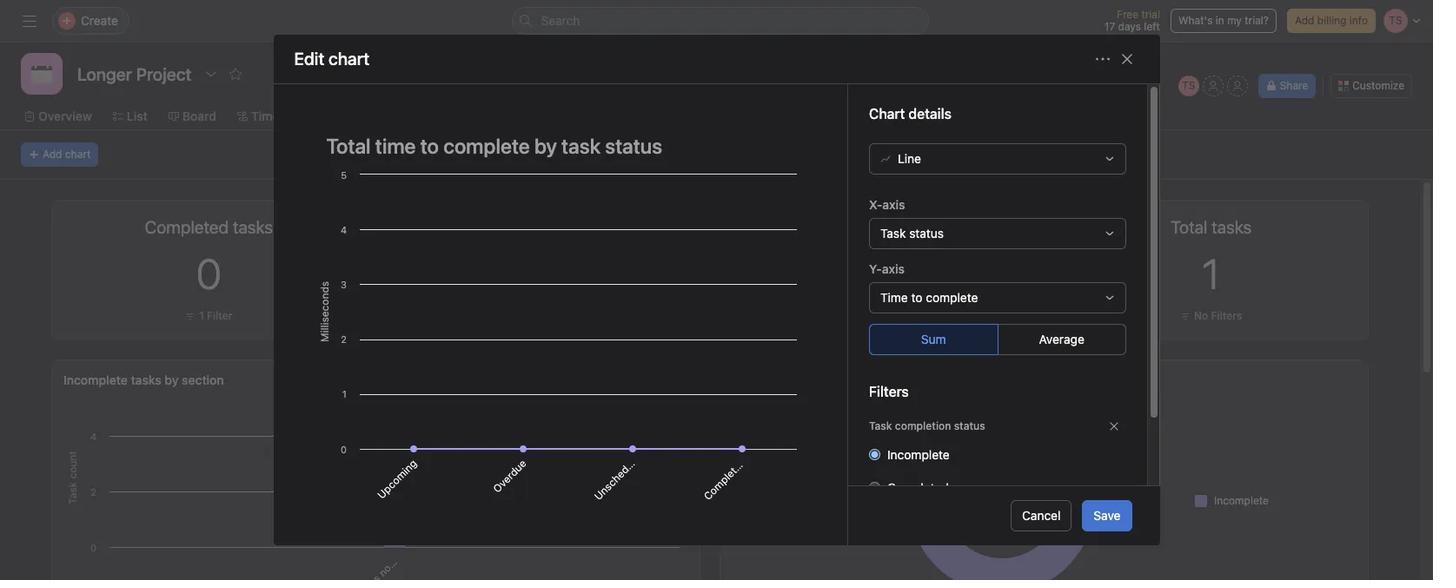 Task type: vqa. For each thing, say whether or not it's contained in the screenshot.
"1"
yes



Task type: locate. For each thing, give the bounding box(es) containing it.
axis for x-
[[882, 198, 905, 212]]

0 button for overdue tasks
[[865, 250, 890, 298]]

option group containing sum
[[869, 324, 1126, 356]]

2 0 from the left
[[865, 250, 890, 298]]

1 vertical spatial status
[[954, 420, 985, 433]]

1 horizontal spatial 0
[[865, 250, 890, 298]]

a button to remove the filter image
[[1109, 422, 1119, 432]]

1 filter
[[199, 310, 233, 323], [868, 310, 901, 323]]

axis up time
[[882, 262, 905, 277]]

1 horizontal spatial filters
[[1212, 310, 1243, 323]]

Incomplete radio
[[869, 450, 880, 461]]

filter up "by section"
[[207, 310, 233, 323]]

0 horizontal spatial filter
[[207, 310, 233, 323]]

overdue tasks
[[823, 217, 932, 237]]

0 vertical spatial task
[[880, 226, 906, 241]]

board link
[[169, 107, 217, 126]]

add for add chart
[[43, 148, 62, 161]]

status
[[909, 226, 944, 241], [954, 420, 985, 433]]

0 vertical spatial incomplete
[[63, 373, 128, 388]]

ts
[[1183, 79, 1196, 92]]

1
[[534, 250, 552, 298], [1203, 250, 1221, 298], [199, 310, 204, 323], [868, 310, 873, 323]]

1 button up the no filters button
[[1203, 250, 1221, 298]]

1 horizontal spatial add
[[1296, 14, 1315, 27]]

no
[[1195, 310, 1209, 323]]

trial
[[1142, 8, 1161, 21]]

sum
[[921, 332, 946, 347]]

completed
[[701, 456, 749, 504], [887, 481, 949, 496]]

2 1 filter button from the left
[[849, 308, 906, 325]]

0 button left to
[[865, 250, 890, 298]]

billing
[[1318, 14, 1347, 27]]

0
[[196, 250, 221, 298], [865, 250, 890, 298]]

time to complete button
[[869, 283, 1126, 314]]

add left billing
[[1296, 14, 1315, 27]]

1 button for incomplete tasks
[[534, 250, 552, 298]]

1 filter button up "by section"
[[181, 308, 237, 325]]

0 horizontal spatial 1 filter button
[[181, 308, 237, 325]]

0 button for completed tasks
[[196, 250, 221, 298]]

1 horizontal spatial 1 button
[[1203, 250, 1221, 298]]

0 horizontal spatial 1 filter
[[199, 310, 233, 323]]

tasks
[[131, 373, 161, 388], [763, 373, 794, 388]]

free
[[1117, 8, 1139, 21]]

filters right no
[[1212, 310, 1243, 323]]

completion
[[895, 420, 951, 433]]

free trial 17 days left
[[1105, 8, 1161, 33]]

0 vertical spatial axis
[[882, 198, 905, 212]]

1 1 button from the left
[[534, 250, 552, 298]]

completion status
[[814, 373, 918, 388]]

0 horizontal spatial tasks
[[131, 373, 161, 388]]

tasks left "by section"
[[131, 373, 161, 388]]

1 button down incomplete tasks
[[534, 250, 552, 298]]

axis
[[882, 198, 905, 212], [882, 262, 905, 277]]

1 horizontal spatial filter
[[876, 310, 901, 323]]

x-axis
[[869, 198, 905, 212]]

task
[[880, 226, 906, 241], [869, 420, 892, 433]]

share button
[[1259, 74, 1317, 98]]

0 left to
[[865, 250, 890, 298]]

1 0 from the left
[[196, 250, 221, 298]]

average
[[1039, 332, 1085, 347]]

1 horizontal spatial 1 filter button
[[849, 308, 906, 325]]

add left chart
[[43, 148, 62, 161]]

1 filter down time
[[868, 310, 901, 323]]

1 tasks from the left
[[131, 373, 161, 388]]

filters up completion
[[869, 384, 909, 400]]

1 vertical spatial incomplete
[[887, 448, 950, 463]]

upcoming
[[375, 457, 420, 502]]

1 button
[[534, 250, 552, 298], [1203, 250, 1221, 298]]

1 horizontal spatial incomplete
[[887, 448, 950, 463]]

incomplete tasks by section
[[63, 373, 224, 388]]

0 horizontal spatial 1 button
[[534, 250, 552, 298]]

None text field
[[73, 58, 196, 90]]

axis up overdue tasks
[[882, 198, 905, 212]]

0 down completed tasks
[[196, 250, 221, 298]]

task down x-axis
[[880, 226, 906, 241]]

add inside 'add chart' button
[[43, 148, 62, 161]]

0 for completed tasks
[[196, 250, 221, 298]]

task up incomplete radio
[[869, 420, 892, 433]]

what's
[[1179, 14, 1213, 27]]

cancel button
[[1011, 501, 1072, 532]]

1 down y-
[[868, 310, 873, 323]]

1 0 button from the left
[[196, 250, 221, 298]]

task inside dropdown button
[[880, 226, 906, 241]]

1 vertical spatial axis
[[882, 262, 905, 277]]

1 filter button
[[181, 308, 237, 325], [849, 308, 906, 325]]

2 0 button from the left
[[865, 250, 890, 298]]

tasks left the by at the bottom right of the page
[[763, 373, 794, 388]]

chart
[[65, 148, 91, 161]]

trial?
[[1245, 14, 1269, 27]]

17
[[1105, 20, 1116, 33]]

tasks for total
[[763, 373, 794, 388]]

complete
[[926, 291, 978, 305]]

0 horizontal spatial add
[[43, 148, 62, 161]]

filter down time
[[876, 310, 901, 323]]

0 vertical spatial add
[[1296, 14, 1315, 27]]

0 button
[[196, 250, 221, 298], [865, 250, 890, 298]]

0 vertical spatial filters
[[1212, 310, 1243, 323]]

add for add billing info
[[1296, 14, 1315, 27]]

2 tasks from the left
[[763, 373, 794, 388]]

1 1 filter button from the left
[[181, 308, 237, 325]]

add billing info button
[[1288, 9, 1376, 33]]

1 horizontal spatial status
[[954, 420, 985, 433]]

1 filter button down time
[[849, 308, 906, 325]]

add
[[1296, 14, 1315, 27], [43, 148, 62, 161]]

0 horizontal spatial 0
[[196, 250, 221, 298]]

1 horizontal spatial 1 filter
[[868, 310, 901, 323]]

2 1 button from the left
[[1203, 250, 1221, 298]]

axis for y-
[[882, 262, 905, 277]]

0 button down completed tasks
[[196, 250, 221, 298]]

add chart button
[[21, 143, 99, 167]]

filters inside the no filters button
[[1212, 310, 1243, 323]]

0 horizontal spatial status
[[909, 226, 944, 241]]

0 vertical spatial status
[[909, 226, 944, 241]]

1 vertical spatial filters
[[869, 384, 909, 400]]

2 horizontal spatial incomplete
[[1215, 494, 1269, 507]]

1 horizontal spatial tasks
[[763, 373, 794, 388]]

1 vertical spatial task
[[869, 420, 892, 433]]

completed tasks
[[145, 217, 273, 237]]

add inside add billing info button
[[1296, 14, 1315, 27]]

task for task completion status
[[869, 420, 892, 433]]

filters
[[1212, 310, 1243, 323], [869, 384, 909, 400]]

incomplete
[[63, 373, 128, 388], [887, 448, 950, 463], [1215, 494, 1269, 507]]

1 axis from the top
[[882, 198, 905, 212]]

0 horizontal spatial 0 button
[[196, 250, 221, 298]]

what's in my trial? button
[[1171, 9, 1277, 33]]

2 1 filter from the left
[[868, 310, 901, 323]]

list
[[127, 109, 148, 123]]

1 horizontal spatial 0 button
[[865, 250, 890, 298]]

1 filter up "by section"
[[199, 310, 233, 323]]

search button
[[512, 7, 929, 35]]

2 axis from the top
[[882, 262, 905, 277]]

total
[[732, 373, 760, 388]]

option group
[[869, 324, 1126, 356]]

filter
[[207, 310, 233, 323], [876, 310, 901, 323]]

ts button
[[1179, 76, 1200, 97]]

line
[[898, 151, 921, 166]]

what's in my trial?
[[1179, 14, 1269, 27]]

more actions image
[[1096, 52, 1110, 66]]

1 vertical spatial add
[[43, 148, 62, 161]]



Task type: describe. For each thing, give the bounding box(es) containing it.
add billing info
[[1296, 14, 1369, 27]]

incomplete tasks
[[479, 217, 608, 237]]

task status button
[[869, 218, 1126, 250]]

chart details
[[869, 106, 952, 122]]

time
[[880, 291, 908, 305]]

save button
[[1083, 501, 1133, 532]]

1 1 filter from the left
[[199, 310, 233, 323]]

days
[[1119, 20, 1142, 33]]

share
[[1280, 79, 1309, 92]]

task for task status
[[880, 226, 906, 241]]

cancel
[[1023, 509, 1061, 523]]

edit chart
[[294, 49, 370, 69]]

timeline link
[[237, 107, 300, 126]]

in
[[1216, 14, 1225, 27]]

0 horizontal spatial filters
[[869, 384, 909, 400]]

1 button for total tasks
[[1203, 250, 1221, 298]]

by
[[797, 373, 811, 388]]

Average radio
[[997, 324, 1126, 356]]

task completion status
[[869, 420, 985, 433]]

close image
[[1120, 52, 1134, 66]]

search list box
[[512, 7, 929, 35]]

time to complete
[[880, 291, 978, 305]]

board
[[182, 109, 217, 123]]

Completed radio
[[869, 483, 880, 494]]

y-
[[869, 262, 882, 277]]

overdue
[[490, 457, 529, 496]]

0 for overdue tasks
[[865, 250, 890, 298]]

my
[[1228, 14, 1242, 27]]

left
[[1145, 20, 1161, 33]]

1 up "by section"
[[199, 310, 204, 323]]

total tasks by completion status
[[732, 373, 918, 388]]

y-axis
[[869, 262, 905, 277]]

1 up the no filters button
[[1203, 250, 1221, 298]]

1 down incomplete tasks
[[534, 250, 552, 298]]

0 horizontal spatial incomplete
[[63, 373, 128, 388]]

1 filter button for overdue tasks
[[849, 308, 906, 325]]

1 horizontal spatial completed
[[887, 481, 949, 496]]

search
[[541, 13, 580, 28]]

by section
[[165, 373, 224, 388]]

list link
[[113, 107, 148, 126]]

task status
[[880, 226, 944, 241]]

overview link
[[24, 107, 92, 126]]

add chart
[[43, 148, 91, 161]]

unscheduled
[[592, 449, 647, 504]]

2 filter from the left
[[876, 310, 901, 323]]

tasks for incomplete
[[131, 373, 161, 388]]

save
[[1094, 509, 1121, 523]]

1 filter button for completed tasks
[[181, 308, 237, 325]]

line button
[[869, 144, 1126, 175]]

no filters button
[[1176, 308, 1247, 325]]

Sum radio
[[869, 324, 998, 356]]

overview
[[38, 109, 92, 123]]

info
[[1350, 14, 1369, 27]]

to
[[911, 291, 923, 305]]

timeline
[[251, 109, 300, 123]]

Total time to complete by task status text field
[[315, 126, 806, 166]]

total tasks
[[1171, 217, 1252, 237]]

no filters
[[1195, 310, 1243, 323]]

calendar image
[[31, 63, 52, 84]]

add to starred image
[[229, 67, 243, 81]]

0 horizontal spatial completed
[[701, 456, 749, 504]]

1 filter from the left
[[207, 310, 233, 323]]

status inside task status dropdown button
[[909, 226, 944, 241]]

2 vertical spatial incomplete
[[1215, 494, 1269, 507]]

x-
[[869, 198, 882, 212]]



